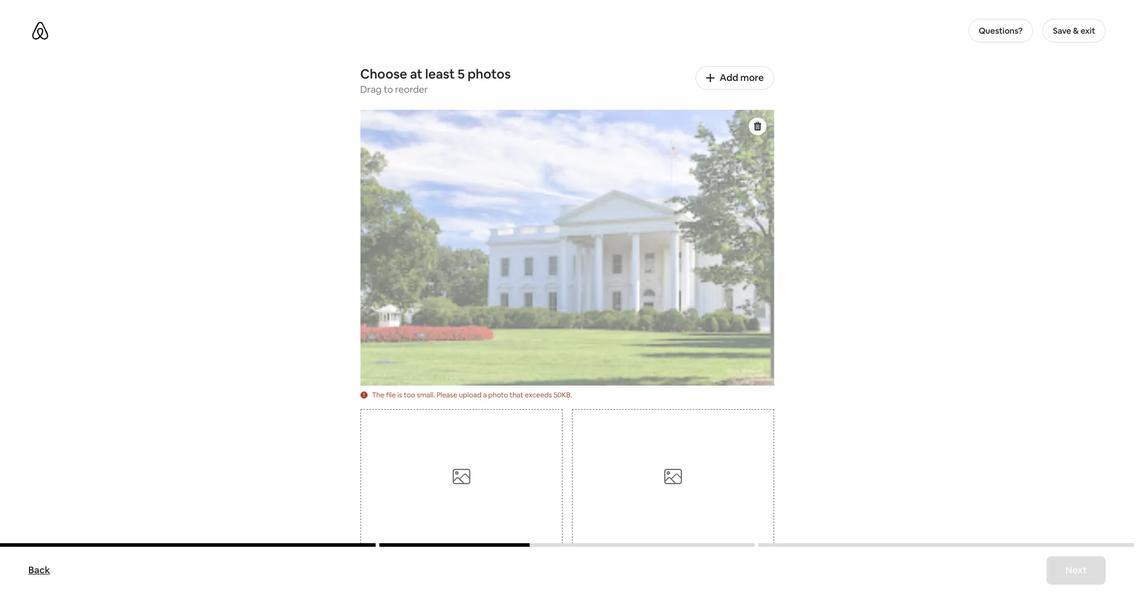 Task type: describe. For each thing, give the bounding box(es) containing it.
2 add at least 5 more photos. image from the left
[[664, 468, 683, 486]]

questions? button
[[969, 19, 1034, 43]]

back
[[28, 565, 50, 577]]

save & exit
[[1054, 25, 1096, 36]]

upload
[[459, 391, 482, 400]]

small.
[[417, 391, 435, 400]]

add
[[720, 72, 739, 84]]

error image
[[360, 392, 367, 399]]

more
[[741, 72, 764, 84]]

file
[[386, 391, 396, 400]]

add more
[[720, 72, 764, 84]]

exceeds
[[525, 391, 552, 400]]

50kb.
[[554, 391, 573, 400]]

the file is too small. please upload a photo that exceeds 50kb.
[[372, 391, 573, 400]]

too
[[404, 391, 415, 400]]

the
[[372, 391, 385, 400]]

&
[[1074, 25, 1079, 36]]

choose
[[360, 66, 407, 82]]

exit
[[1081, 25, 1096, 36]]

reorder
[[395, 83, 428, 96]]

photo
[[489, 391, 508, 400]]

save
[[1054, 25, 1072, 36]]

photos
[[468, 66, 511, 82]]

that
[[510, 391, 523, 400]]

please
[[437, 391, 458, 400]]

save & exit button
[[1043, 19, 1106, 43]]

at
[[410, 66, 423, 82]]

drag
[[360, 83, 382, 96]]

questions?
[[979, 25, 1023, 36]]



Task type: vqa. For each thing, say whether or not it's contained in the screenshot.
least
yes



Task type: locate. For each thing, give the bounding box(es) containing it.
0 horizontal spatial add at least 5 more photos. image
[[452, 468, 471, 486]]

1 add at least 5 more photos. image from the left
[[452, 468, 471, 486]]

to
[[384, 83, 393, 96]]

is
[[398, 391, 402, 400]]

next
[[1066, 565, 1087, 577]]

add at least 5 more photos. image
[[452, 468, 471, 486], [664, 468, 683, 486]]

1 horizontal spatial add at least 5 more photos. image
[[664, 468, 683, 486]]

download.jpg image
[[360, 110, 774, 386], [360, 110, 774, 386]]

next button
[[1047, 557, 1106, 585]]

5
[[458, 66, 465, 82]]

add more button
[[696, 66, 774, 90]]

a
[[483, 391, 487, 400]]

least
[[425, 66, 455, 82]]

back button
[[22, 559, 56, 583]]

choose at least 5 photos drag to reorder
[[360, 66, 511, 96]]



